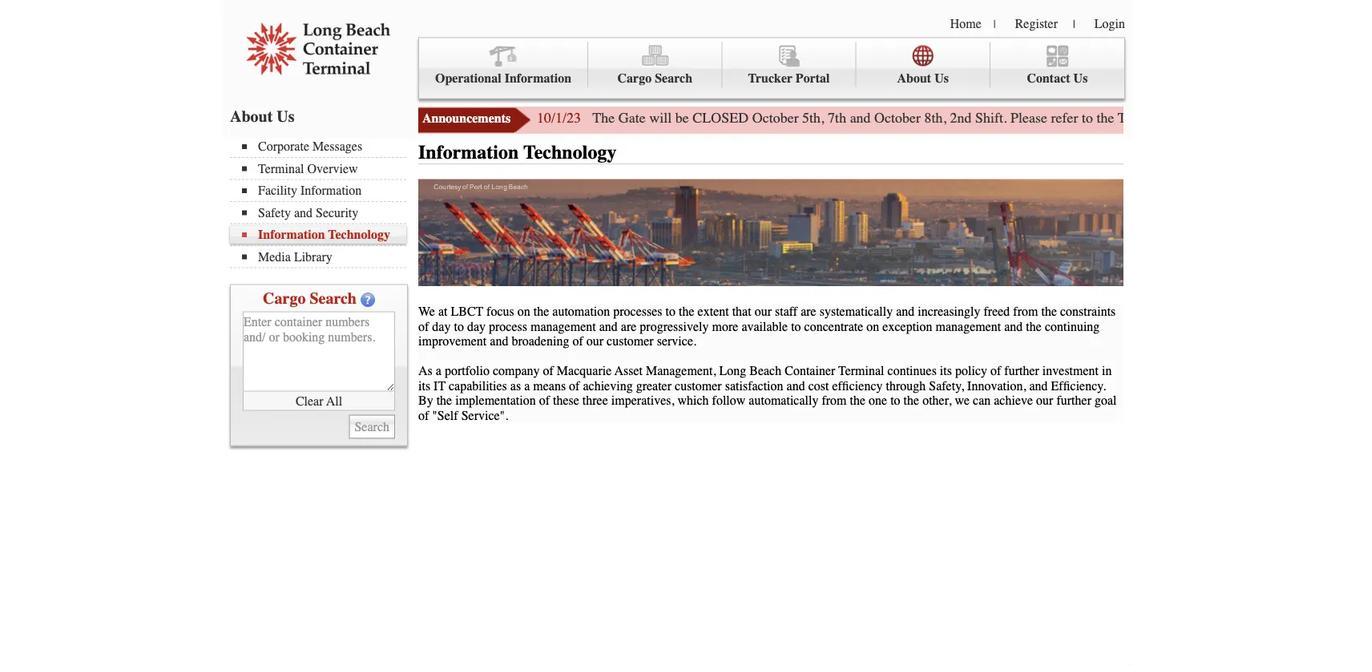 Task type: vqa. For each thing, say whether or not it's contained in the screenshot.
the middle OUR
yes



Task type: describe. For each thing, give the bounding box(es) containing it.
lbct
[[451, 304, 483, 319]]

of left at
[[418, 319, 429, 334]]

of right means
[[569, 378, 580, 393]]

0 vertical spatial our
[[755, 304, 772, 319]]

and left cost
[[787, 378, 805, 393]]

we at lbct focus on the automation processes to the extent that our staff are systematically and increasingly freed from the constraints of day to day process management and are progressively more available to concentrate on exception management and the continuing improvement and broadening of our customer service.
[[418, 304, 1116, 349]]

extent
[[698, 304, 729, 319]]

increasingly
[[918, 304, 981, 319]]

operational
[[435, 71, 501, 86]]

us for contact us "link"
[[1074, 71, 1088, 86]]

progressively
[[640, 319, 709, 334]]

operational information
[[435, 71, 572, 86]]

the left continuing
[[1026, 319, 1042, 334]]

media
[[258, 249, 291, 264]]

cargo inside menu bar
[[618, 71, 652, 86]]

1 | from the left
[[994, 18, 996, 30]]

2 management from the left
[[936, 319, 1001, 334]]

of down broadening
[[543, 364, 554, 378]]

portfolio
[[445, 364, 490, 378]]

2 gate from the left
[[1155, 110, 1183, 126]]

it
[[434, 378, 446, 393]]

to right refer
[[1082, 110, 1093, 126]]

0 horizontal spatial on
[[518, 304, 530, 319]]

we
[[955, 393, 970, 408]]

one
[[869, 393, 887, 408]]

trucker
[[748, 71, 793, 86]]

as
[[418, 364, 433, 378]]

10/1/23
[[537, 110, 581, 126]]

in
[[1102, 364, 1112, 378]]

web
[[1225, 110, 1249, 126]]

0 horizontal spatial about us
[[230, 107, 295, 125]]

freed
[[984, 304, 1010, 319]]

cost
[[808, 378, 829, 393]]

achieve
[[994, 393, 1033, 408]]

can
[[973, 393, 991, 408]]

terminal inside corporate messages terminal overview facility information safety and security information technology media library
[[258, 161, 304, 176]]

to right available
[[791, 319, 801, 334]]

of down automation
[[573, 334, 583, 349]]

about inside 'link'
[[897, 71, 931, 86]]

follow
[[712, 393, 746, 408]]

information technology link
[[242, 227, 406, 242]]

1 day from the left
[[432, 319, 451, 334]]

1 horizontal spatial are
[[801, 304, 816, 319]]

container
[[785, 364, 835, 378]]

register link
[[1015, 16, 1058, 31]]

the up broadening
[[534, 304, 549, 319]]

of left the "self
[[418, 408, 429, 423]]

0 horizontal spatial further
[[1005, 364, 1039, 378]]

1 horizontal spatial its
[[940, 364, 952, 378]]

and left continuing
[[1005, 319, 1023, 334]]

efficiency​.
[[1051, 378, 1106, 393]]

cargo search inside menu bar
[[618, 71, 693, 86]]

concentrate
[[804, 319, 863, 334]]

at
[[438, 304, 448, 319]]

1 horizontal spatial on
[[867, 319, 880, 334]]

to inside as a portfolio company of macquarie asset management, long beach container terminal continues its policy of further investment in its it capabilities as a means of achieving greater customer satisfaction and cost efficiency through safety, innovation, and efficiency​. by the implementation of these three imperatives, which follow automatically from the one to the other, we can achieve our further goal of "self service".​​
[[891, 393, 901, 408]]

process
[[489, 319, 527, 334]]

long
[[719, 364, 746, 378]]

and inside corporate messages terminal overview facility information safety and security information technology media library
[[294, 205, 313, 220]]

1 october from the left
[[752, 110, 799, 126]]

0 horizontal spatial its
[[418, 378, 431, 393]]

other,
[[923, 393, 952, 408]]

customer inside we at lbct focus on the automation processes to the extent that our staff are systematically and increasingly freed from the constraints of day to day process management and are progressively more available to concentrate on exception management and the continuing improvement and broadening of our customer service.
[[607, 334, 654, 349]]

please
[[1011, 110, 1048, 126]]

2 horizontal spatial further
[[1304, 110, 1343, 126]]

satisfaction
[[725, 378, 784, 393]]

company
[[493, 364, 540, 378]]

improvement
[[418, 334, 487, 349]]

as
[[510, 378, 521, 393]]

the left the extent
[[679, 304, 695, 319]]

we
[[418, 304, 435, 319]]

about us link
[[856, 42, 990, 87]]

constraints
[[1060, 304, 1116, 319]]

for
[[1284, 110, 1300, 126]]

means
[[533, 378, 566, 393]]

portal
[[796, 71, 830, 86]]

terminal overview link
[[242, 161, 406, 176]]

2 day from the left
[[467, 319, 486, 334]]

the right by
[[437, 393, 452, 408]]

customer inside as a portfolio company of macquarie asset management, long beach container terminal continues its policy of further investment in its it capabilities as a means of achieving greater customer satisfaction and cost efficiency through safety, innovation, and efficiency​. by the implementation of these three imperatives, which follow automatically from the one to the other, we can achieve our further goal of "self service".​​
[[675, 378, 722, 393]]

shift.
[[976, 110, 1007, 126]]

and left increasingly at the right
[[896, 304, 915, 319]]

search inside cargo search link
[[655, 71, 693, 86]]

all
[[326, 393, 342, 408]]

clear
[[296, 393, 323, 408]]

corporate messages terminal overview facility information safety and security information technology media library
[[258, 139, 390, 264]]

of right policy
[[991, 364, 1001, 378]]

"self
[[432, 408, 458, 423]]

policy
[[955, 364, 987, 378]]

1 vertical spatial cargo search
[[263, 289, 357, 307]]

1 vertical spatial cargo
[[263, 289, 306, 307]]

0 horizontal spatial are
[[621, 319, 637, 334]]

our inside as a portfolio company of macquarie asset management, long beach container terminal continues its policy of further investment in its it capabilities as a means of achieving greater customer satisfaction and cost efficiency through safety, innovation, and efficiency​. by the implementation of these three imperatives, which follow automatically from the one to the other, we can achieve our further goal of "self service".​​
[[1036, 393, 1054, 408]]

2 october from the left
[[875, 110, 921, 126]]

macquarie
[[557, 364, 612, 378]]

media library link
[[242, 249, 406, 264]]

Enter container numbers and/ or booking numbers.  text field
[[243, 311, 395, 392]]

overview
[[307, 161, 358, 176]]

facility
[[258, 183, 297, 198]]

focus
[[487, 304, 514, 319]]

login
[[1095, 16, 1125, 31]]

be
[[675, 110, 689, 126]]

corporate
[[258, 139, 309, 154]]

automation
[[552, 304, 610, 319]]

hours
[[1186, 110, 1222, 126]]

about us inside 'link'
[[897, 71, 949, 86]]

information up 10/1/23 on the top of page
[[505, 71, 572, 86]]

7th
[[828, 110, 846, 126]]

2nd
[[950, 110, 972, 126]]

home link
[[950, 16, 982, 31]]

of left the these on the bottom of page
[[539, 393, 550, 408]]

contact us link
[[990, 42, 1125, 87]]

closed
[[693, 110, 749, 126]]

1 vertical spatial search
[[310, 289, 357, 307]]

menu bar containing operational information
[[418, 37, 1125, 99]]

service".​​
[[461, 408, 508, 423]]

operational information link
[[419, 42, 588, 87]]

exception
[[883, 319, 933, 334]]

broadening
[[512, 334, 569, 349]]

1 vertical spatial about
[[230, 107, 273, 125]]

safety and security link
[[242, 205, 406, 220]]



Task type: locate. For each thing, give the bounding box(es) containing it.
the left constraints
[[1042, 304, 1057, 319]]

terminal
[[258, 161, 304, 176], [839, 364, 885, 378]]

technology down 10/1/23 on the top of page
[[523, 141, 617, 164]]

refer
[[1051, 110, 1078, 126]]

search
[[655, 71, 693, 86], [310, 289, 357, 307]]

messages
[[313, 139, 362, 154]]

and up asset
[[599, 319, 618, 334]]

menu bar containing corporate messages
[[230, 137, 414, 268]]

innovation,
[[968, 378, 1026, 393]]

about up 8th,
[[897, 71, 931, 86]]

of
[[418, 319, 429, 334], [573, 334, 583, 349], [543, 364, 554, 378], [991, 364, 1001, 378], [569, 378, 580, 393], [539, 393, 550, 408], [418, 408, 429, 423]]

clear all
[[296, 393, 342, 408]]

the
[[593, 110, 615, 126]]

our up macquarie
[[586, 334, 604, 349]]

0 horizontal spatial day
[[432, 319, 451, 334]]

information down announcements
[[418, 141, 519, 164]]

day left lbct
[[432, 319, 451, 334]]

1 horizontal spatial a
[[524, 378, 530, 393]]

cargo search down library
[[263, 289, 357, 307]]

achieving
[[583, 378, 633, 393]]

0 horizontal spatial technology
[[328, 227, 390, 242]]

1 horizontal spatial technology
[[523, 141, 617, 164]]

0 horizontal spatial customer
[[607, 334, 654, 349]]

ga
[[1347, 110, 1355, 126]]

0 horizontal spatial october
[[752, 110, 799, 126]]

management
[[531, 319, 596, 334], [936, 319, 1001, 334]]

to right one
[[891, 393, 901, 408]]

day left focus
[[467, 319, 486, 334]]

1 horizontal spatial further
[[1057, 393, 1092, 408]]

processes
[[613, 304, 663, 319]]

about us up corporate
[[230, 107, 295, 125]]

0 vertical spatial customer
[[607, 334, 654, 349]]

continues
[[888, 364, 937, 378]]

us right contact on the top
[[1074, 71, 1088, 86]]

its
[[940, 364, 952, 378], [418, 378, 431, 393]]

about
[[897, 71, 931, 86], [230, 107, 273, 125]]

management up policy
[[936, 319, 1001, 334]]

5th,
[[802, 110, 824, 126]]

implementation
[[455, 393, 536, 408]]

about up corporate
[[230, 107, 273, 125]]

from inside we at lbct focus on the automation processes to the extent that our staff are systematically and increasingly freed from the constraints of day to day process management and are progressively more available to concentrate on exception management and the continuing improvement and broadening of our customer service.
[[1013, 304, 1038, 319]]

further down investment
[[1057, 393, 1092, 408]]

1 horizontal spatial about us
[[897, 71, 949, 86]]

technology down security
[[328, 227, 390, 242]]

truck
[[1118, 110, 1152, 126]]

the left one
[[850, 393, 866, 408]]

our
[[755, 304, 772, 319], [586, 334, 604, 349], [1036, 393, 1054, 408]]

contact
[[1027, 71, 1070, 86]]

gate
[[619, 110, 646, 126], [1155, 110, 1183, 126]]

cargo up will
[[618, 71, 652, 86]]

0 vertical spatial menu bar
[[418, 37, 1125, 99]]

| right home on the top of the page
[[994, 18, 996, 30]]

information
[[505, 71, 572, 86], [418, 141, 519, 164], [300, 183, 362, 198], [258, 227, 325, 242]]

and down focus
[[490, 334, 508, 349]]

us up 10/1/23 the gate will be closed october 5th, 7th and october 8th, 2nd shift. please refer to the truck gate hours web page for further ga
[[935, 71, 949, 86]]

terminal inside as a portfolio company of macquarie asset management, long beach container terminal continues its policy of further investment in its it capabilities as a means of achieving greater customer satisfaction and cost efficiency through safety, innovation, and efficiency​. by the implementation of these three imperatives, which follow automatically from the one to the other, we can achieve our further goal of "self service".​​
[[839, 364, 885, 378]]

goal
[[1095, 393, 1117, 408]]

2 | from the left
[[1073, 18, 1075, 30]]

customer right greater
[[675, 378, 722, 393]]

the left truck at top
[[1097, 110, 1115, 126]]

search up the be
[[655, 71, 693, 86]]

us
[[935, 71, 949, 86], [1074, 71, 1088, 86], [277, 107, 295, 125]]

the
[[1097, 110, 1115, 126], [534, 304, 549, 319], [679, 304, 695, 319], [1042, 304, 1057, 319], [1026, 319, 1042, 334], [437, 393, 452, 408], [850, 393, 866, 408], [904, 393, 919, 408]]

login link
[[1095, 16, 1125, 31]]

0 vertical spatial search
[[655, 71, 693, 86]]

a
[[436, 364, 442, 378], [524, 378, 530, 393]]

as a portfolio company of macquarie asset management, long beach container terminal continues its policy of further investment in its it capabilities as a means of achieving greater customer satisfaction and cost efficiency through safety, innovation, and efficiency​. by the implementation of these three imperatives, which follow automatically from the one to the other, we can achieve our further goal of "self service".​​
[[418, 364, 1117, 423]]

october
[[752, 110, 799, 126], [875, 110, 921, 126]]

to right at
[[454, 319, 464, 334]]

cargo search
[[618, 71, 693, 86], [263, 289, 357, 307]]

0 horizontal spatial gate
[[619, 110, 646, 126]]

announcements
[[422, 111, 511, 126]]

0 horizontal spatial menu bar
[[230, 137, 414, 268]]

from right freed
[[1013, 304, 1038, 319]]

beach
[[750, 364, 782, 378]]

0 vertical spatial terminal
[[258, 161, 304, 176]]

gate right the
[[619, 110, 646, 126]]

by
[[418, 393, 433, 408]]

2 horizontal spatial our
[[1036, 393, 1054, 408]]

a right as at the bottom
[[524, 378, 530, 393]]

10/1/23 the gate will be closed october 5th, 7th and october 8th, 2nd shift. please refer to the truck gate hours web page for further ga
[[537, 110, 1355, 126]]

these
[[553, 393, 579, 408]]

cargo search link
[[588, 42, 722, 87]]

further left ga
[[1304, 110, 1343, 126]]

0 vertical spatial about us
[[897, 71, 949, 86]]

and right safety in the left of the page
[[294, 205, 313, 220]]

management up macquarie
[[531, 319, 596, 334]]

systematically
[[820, 304, 893, 319]]

0 horizontal spatial our
[[586, 334, 604, 349]]

cargo down media
[[263, 289, 306, 307]]

customer up asset
[[607, 334, 654, 349]]

1 vertical spatial menu bar
[[230, 137, 414, 268]]

trucker portal
[[748, 71, 830, 86]]

1 horizontal spatial |
[[1073, 18, 1075, 30]]

service.
[[657, 334, 697, 349]]

1 horizontal spatial cargo
[[618, 71, 652, 86]]

to up the service.
[[666, 304, 676, 319]]

page
[[1253, 110, 1280, 126]]

on left exception
[[867, 319, 880, 334]]

capabilities
[[449, 378, 507, 393]]

are
[[801, 304, 816, 319], [621, 319, 637, 334]]

imperatives,
[[611, 393, 674, 408]]

1 horizontal spatial our
[[755, 304, 772, 319]]

automatically
[[749, 393, 819, 408]]

october left 5th,
[[752, 110, 799, 126]]

0 vertical spatial cargo
[[618, 71, 652, 86]]

information technology
[[418, 141, 617, 164]]

from
[[1013, 304, 1038, 319], [822, 393, 847, 408]]

1 horizontal spatial cargo search
[[618, 71, 693, 86]]

1 horizontal spatial gate
[[1155, 110, 1183, 126]]

us inside about us 'link'
[[935, 71, 949, 86]]

its left policy
[[940, 364, 952, 378]]

menu bar
[[418, 37, 1125, 99], [230, 137, 414, 268]]

1 vertical spatial further
[[1005, 364, 1039, 378]]

1 vertical spatial about us
[[230, 107, 295, 125]]

None submit
[[349, 415, 395, 439]]

and right 7th
[[850, 110, 871, 126]]

0 horizontal spatial cargo
[[263, 289, 306, 307]]

terminal down corporate
[[258, 161, 304, 176]]

which
[[678, 393, 709, 408]]

0 vertical spatial further
[[1304, 110, 1343, 126]]

0 vertical spatial cargo search
[[618, 71, 693, 86]]

investment
[[1043, 364, 1099, 378]]

asset
[[615, 364, 643, 378]]

more
[[712, 319, 739, 334]]

1 horizontal spatial terminal
[[839, 364, 885, 378]]

us up corporate
[[277, 107, 295, 125]]

customer
[[607, 334, 654, 349], [675, 378, 722, 393]]

0 horizontal spatial management
[[531, 319, 596, 334]]

management,
[[646, 364, 716, 378]]

register
[[1015, 16, 1058, 31]]

2 vertical spatial our
[[1036, 393, 1054, 408]]

and left the efficiency​.
[[1029, 378, 1048, 393]]

1 horizontal spatial menu bar
[[418, 37, 1125, 99]]

technology inside corporate messages terminal overview facility information safety and security information technology media library
[[328, 227, 390, 242]]

us for about us 'link' at the right of the page
[[935, 71, 949, 86]]

1 management from the left
[[531, 319, 596, 334]]

are right staff
[[801, 304, 816, 319]]

1 horizontal spatial search
[[655, 71, 693, 86]]

0 horizontal spatial search
[[310, 289, 357, 307]]

0 vertical spatial from
[[1013, 304, 1038, 319]]

1 vertical spatial from
[[822, 393, 847, 408]]

greater
[[636, 378, 672, 393]]

1 gate from the left
[[619, 110, 646, 126]]

0 horizontal spatial terminal
[[258, 161, 304, 176]]

1 horizontal spatial customer
[[675, 378, 722, 393]]

available
[[742, 319, 788, 334]]

1 horizontal spatial management
[[936, 319, 1001, 334]]

1 horizontal spatial october
[[875, 110, 921, 126]]

us inside contact us "link"
[[1074, 71, 1088, 86]]

1 vertical spatial customer
[[675, 378, 722, 393]]

our right achieve
[[1036, 393, 1054, 408]]

safety
[[258, 205, 291, 220]]

0 vertical spatial about
[[897, 71, 931, 86]]

0 horizontal spatial from
[[822, 393, 847, 408]]

1 horizontal spatial about
[[897, 71, 931, 86]]

about us up 8th,
[[897, 71, 949, 86]]

| left login
[[1073, 18, 1075, 30]]

corporate messages link
[[242, 139, 406, 154]]

the left other,
[[904, 393, 919, 408]]

on right focus
[[518, 304, 530, 319]]

cargo search up will
[[618, 71, 693, 86]]

our right that
[[755, 304, 772, 319]]

clear all button
[[243, 392, 395, 411]]

contact us
[[1027, 71, 1088, 86]]

1 vertical spatial our
[[586, 334, 604, 349]]

0 horizontal spatial about
[[230, 107, 273, 125]]

from down container
[[822, 393, 847, 408]]

8th,
[[925, 110, 947, 126]]

gate right truck at top
[[1155, 110, 1183, 126]]

from inside as a portfolio company of macquarie asset management, long beach container terminal continues its policy of further investment in its it capabilities as a means of achieving greater customer satisfaction and cost efficiency through safety, innovation, and efficiency​. by the implementation of these three imperatives, which follow automatically from the one to the other, we can achieve our further goal of "self service".​​
[[822, 393, 847, 408]]

0 horizontal spatial cargo search
[[263, 289, 357, 307]]

2 horizontal spatial us
[[1074, 71, 1088, 86]]

terminal up one
[[839, 364, 885, 378]]

0 horizontal spatial |
[[994, 18, 996, 30]]

a right as
[[436, 364, 442, 378]]

1 vertical spatial terminal
[[839, 364, 885, 378]]

information down overview
[[300, 183, 362, 198]]

its left it at left bottom
[[418, 378, 431, 393]]

2 vertical spatial further
[[1057, 393, 1092, 408]]

search down media library link
[[310, 289, 357, 307]]

0 vertical spatial technology
[[523, 141, 617, 164]]

trucker portal link
[[722, 42, 856, 87]]

staff
[[775, 304, 798, 319]]

0 horizontal spatial a
[[436, 364, 442, 378]]

1 vertical spatial technology
[[328, 227, 390, 242]]

cargo
[[618, 71, 652, 86], [263, 289, 306, 307]]

october left 8th,
[[875, 110, 921, 126]]

1 horizontal spatial us
[[935, 71, 949, 86]]

information down safety in the left of the page
[[258, 227, 325, 242]]

1 horizontal spatial day
[[467, 319, 486, 334]]

further up achieve
[[1005, 364, 1039, 378]]

are up asset
[[621, 319, 637, 334]]

0 horizontal spatial us
[[277, 107, 295, 125]]

will
[[649, 110, 672, 126]]

1 horizontal spatial from
[[1013, 304, 1038, 319]]



